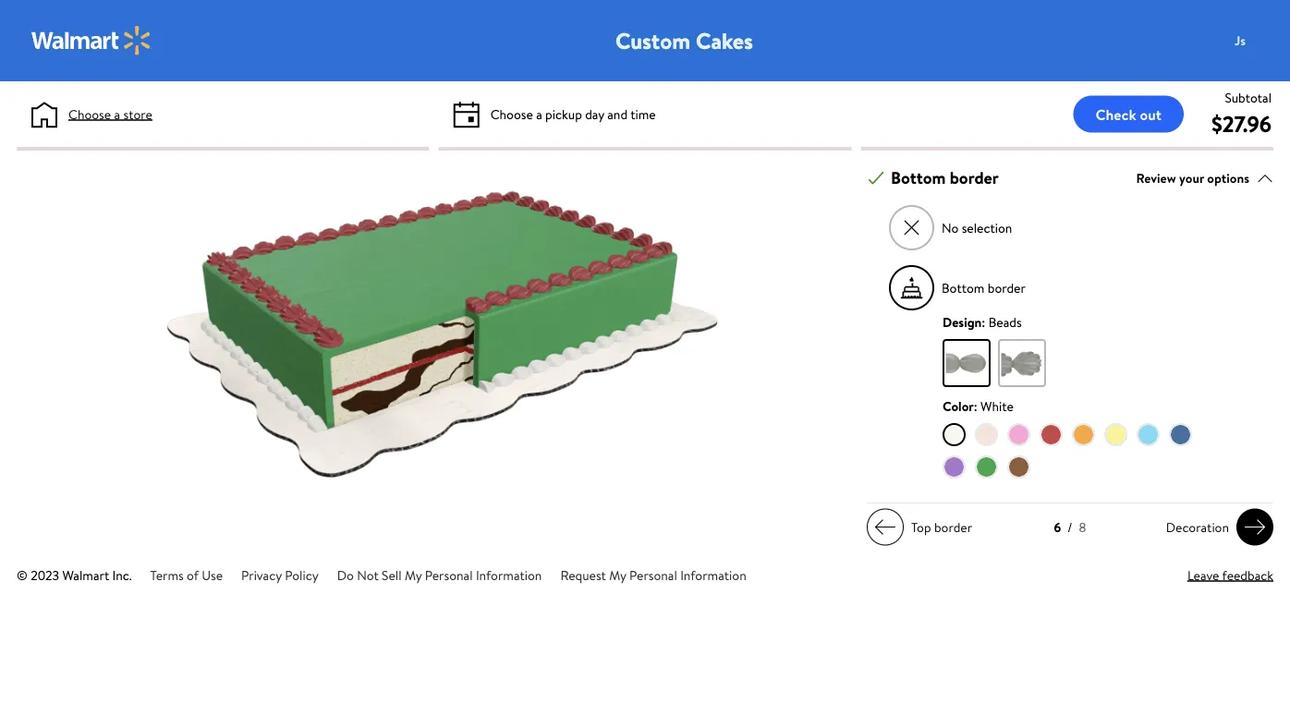 Task type: locate. For each thing, give the bounding box(es) containing it.
out
[[1141, 104, 1162, 124]]

choose left store
[[68, 105, 111, 123]]

personal right "sell"
[[425, 567, 473, 585]]

privacy policy link
[[241, 567, 319, 585]]

privacy policy
[[241, 567, 319, 585]]

your
[[1180, 169, 1205, 187]]

1 horizontal spatial choose
[[491, 105, 533, 123]]

:
[[982, 313, 986, 331], [974, 397, 978, 415]]

a
[[114, 105, 120, 123], [536, 105, 543, 123]]

my
[[405, 567, 422, 585], [610, 567, 627, 585]]

bottom border for beads
[[942, 279, 1026, 297]]

custom cakes
[[616, 25, 754, 56]]

do not sell my personal information
[[337, 567, 542, 585]]

1 personal from the left
[[425, 567, 473, 585]]

1 horizontal spatial :
[[982, 313, 986, 331]]

0 vertical spatial bottom
[[891, 167, 946, 190]]

bottom border up no
[[891, 167, 999, 190]]

1 a from the left
[[114, 105, 120, 123]]

bottom
[[891, 167, 946, 190], [942, 279, 985, 297]]

bottom border up design : beads
[[942, 279, 1026, 297]]

border up no selection
[[950, 167, 999, 190]]

1 horizontal spatial my
[[610, 567, 627, 585]]

a left store
[[114, 105, 120, 123]]

decoration
[[1167, 518, 1230, 536]]

icon for continue arrow image
[[875, 517, 897, 539], [1245, 517, 1267, 539]]

not
[[357, 567, 379, 585]]

1 horizontal spatial icon for continue arrow image
[[1245, 517, 1267, 539]]

beads
[[989, 313, 1022, 331]]

0 vertical spatial border
[[950, 167, 999, 190]]

border for beads
[[988, 279, 1026, 297]]

back to walmart.com image
[[31, 26, 152, 55]]

information
[[476, 567, 542, 585], [681, 567, 747, 585]]

1 horizontal spatial personal
[[630, 567, 678, 585]]

: for design
[[982, 313, 986, 331]]

1 vertical spatial border
[[988, 279, 1026, 297]]

choose a store
[[68, 105, 152, 123]]

1 icon for continue arrow image from the left
[[875, 517, 897, 539]]

icon for continue arrow image up feedback
[[1245, 517, 1267, 539]]

check out button
[[1074, 96, 1185, 133]]

personal right request
[[630, 567, 678, 585]]

border
[[950, 167, 999, 190], [988, 279, 1026, 297], [935, 518, 973, 536]]

2 my from the left
[[610, 567, 627, 585]]

use
[[202, 567, 223, 585]]

0 horizontal spatial my
[[405, 567, 422, 585]]

1 vertical spatial bottom
[[942, 279, 985, 297]]

1 vertical spatial :
[[974, 397, 978, 415]]

store
[[123, 105, 152, 123]]

0 vertical spatial :
[[982, 313, 986, 331]]

request my personal information link
[[561, 567, 747, 585]]

© 2023 walmart inc.
[[17, 567, 132, 585]]

js
[[1235, 31, 1246, 49]]

: left "white"
[[974, 397, 978, 415]]

: for color
[[974, 397, 978, 415]]

2 choose from the left
[[491, 105, 533, 123]]

1 horizontal spatial a
[[536, 105, 543, 123]]

white
[[981, 397, 1014, 415]]

choose left 'pickup'
[[491, 105, 533, 123]]

1 horizontal spatial information
[[681, 567, 747, 585]]

day
[[585, 105, 605, 123]]

/
[[1068, 519, 1073, 537]]

: left 'beads'
[[982, 313, 986, 331]]

feedback
[[1223, 567, 1274, 585]]

0 horizontal spatial :
[[974, 397, 978, 415]]

options
[[1208, 169, 1250, 187]]

1 vertical spatial bottom border
[[942, 279, 1026, 297]]

border for no selection
[[950, 167, 999, 190]]

icon for continue arrow image inside decoration link
[[1245, 517, 1267, 539]]

a for pickup
[[536, 105, 543, 123]]

request my personal information
[[561, 567, 747, 585]]

1 information from the left
[[476, 567, 542, 585]]

inc.
[[112, 567, 132, 585]]

choose
[[68, 105, 111, 123], [491, 105, 533, 123]]

6 / 8
[[1055, 519, 1087, 537]]

selection
[[962, 219, 1013, 237]]

0 horizontal spatial icon for continue arrow image
[[875, 517, 897, 539]]

bottom border
[[891, 167, 999, 190], [942, 279, 1026, 297]]

icon for continue arrow image left top at the right
[[875, 517, 897, 539]]

personal
[[425, 567, 473, 585], [630, 567, 678, 585]]

bottom up design
[[942, 279, 985, 297]]

0 horizontal spatial choose
[[68, 105, 111, 123]]

a left 'pickup'
[[536, 105, 543, 123]]

of
[[187, 567, 199, 585]]

bottom right ok icon
[[891, 167, 946, 190]]

leave feedback button
[[1188, 566, 1274, 585]]

my right "sell"
[[405, 567, 422, 585]]

my right request
[[610, 567, 627, 585]]

0 vertical spatial bottom border
[[891, 167, 999, 190]]

subtotal
[[1226, 88, 1272, 106]]

a for store
[[114, 105, 120, 123]]

2 icon for continue arrow image from the left
[[1245, 517, 1267, 539]]

0 horizontal spatial a
[[114, 105, 120, 123]]

choose a store link
[[68, 104, 152, 124]]

0 horizontal spatial information
[[476, 567, 542, 585]]

border up 'beads'
[[988, 279, 1026, 297]]

terms of use
[[150, 567, 223, 585]]

top border link
[[867, 509, 980, 546]]

1 choose from the left
[[68, 105, 111, 123]]

border right top at the right
[[935, 518, 973, 536]]

no selection
[[942, 219, 1013, 237]]

2 a from the left
[[536, 105, 543, 123]]

0 horizontal spatial personal
[[425, 567, 473, 585]]

color
[[943, 397, 974, 415]]

sell
[[382, 567, 402, 585]]



Task type: describe. For each thing, give the bounding box(es) containing it.
bottom for no selection
[[891, 167, 946, 190]]

2 vertical spatial border
[[935, 518, 973, 536]]

leave
[[1188, 567, 1220, 585]]

policy
[[285, 567, 319, 585]]

$27.96
[[1212, 108, 1272, 139]]

up arrow image
[[1258, 170, 1274, 186]]

decoration link
[[1159, 509, 1274, 546]]

choose a pickup day and time
[[491, 105, 656, 123]]

check
[[1096, 104, 1137, 124]]

leave feedback
[[1188, 567, 1274, 585]]

bottom border for no selection
[[891, 167, 999, 190]]

and
[[608, 105, 628, 123]]

2023
[[31, 567, 59, 585]]

review your options element
[[1137, 168, 1250, 188]]

do not sell my personal information link
[[337, 567, 542, 585]]

choose for choose a pickup day and time
[[491, 105, 533, 123]]

cakes
[[696, 25, 754, 56]]

review
[[1137, 169, 1177, 187]]

walmart
[[62, 567, 109, 585]]

2 information from the left
[[681, 567, 747, 585]]

top
[[912, 518, 932, 536]]

pickup
[[546, 105, 582, 123]]

choose for choose a store
[[68, 105, 111, 123]]

icon for continue arrow image inside 'top border' link
[[875, 517, 897, 539]]

remove image
[[902, 218, 922, 238]]

design
[[943, 313, 982, 331]]

review your options
[[1137, 169, 1250, 187]]

ok image
[[868, 170, 885, 186]]

custom
[[616, 25, 691, 56]]

6
[[1055, 519, 1062, 537]]

do
[[337, 567, 354, 585]]

1 my from the left
[[405, 567, 422, 585]]

privacy
[[241, 567, 282, 585]]

request
[[561, 567, 606, 585]]

design : beads
[[943, 313, 1022, 331]]

2 personal from the left
[[630, 567, 678, 585]]

top border
[[912, 518, 973, 536]]

time
[[631, 105, 656, 123]]

js button
[[1222, 22, 1291, 59]]

subtotal $27.96
[[1212, 88, 1272, 139]]

terms
[[150, 567, 184, 585]]

check out
[[1096, 104, 1162, 124]]

8
[[1080, 519, 1087, 537]]

terms of use link
[[150, 567, 223, 585]]

©
[[17, 567, 28, 585]]

no
[[942, 219, 959, 237]]

color : white
[[943, 397, 1014, 415]]

review your options link
[[1137, 166, 1274, 191]]

bottom for beads
[[942, 279, 985, 297]]



Task type: vqa. For each thing, say whether or not it's contained in the screenshot.
Decoration
yes



